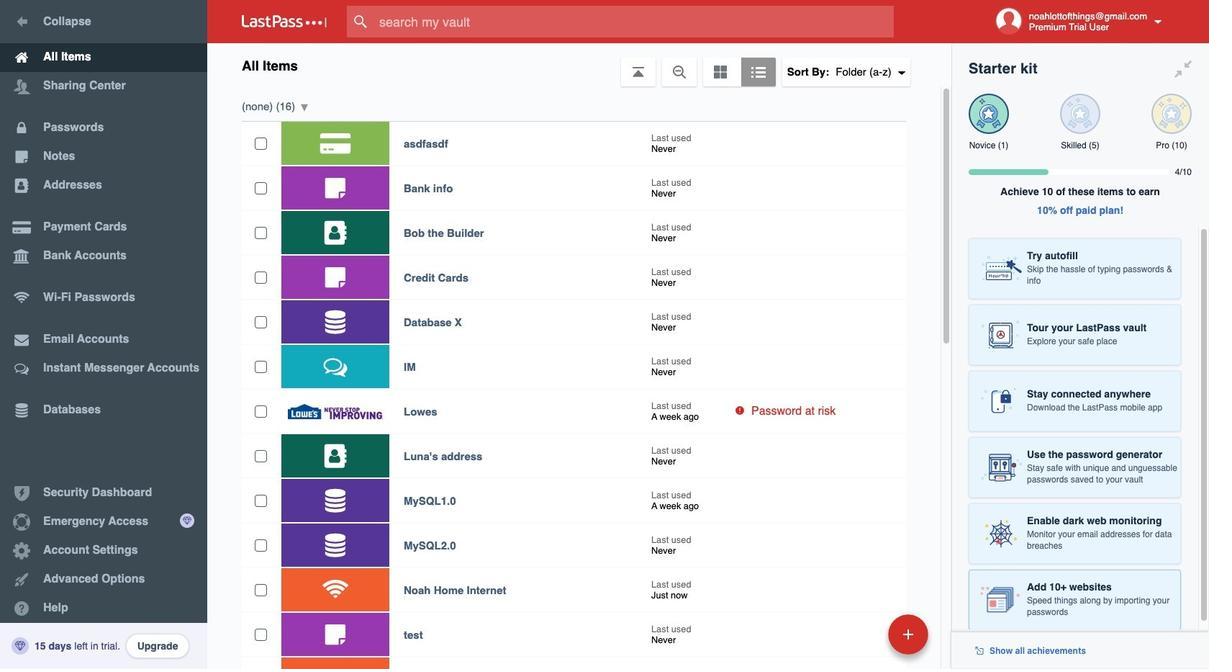 Task type: describe. For each thing, give the bounding box(es) containing it.
new item element
[[790, 614, 934, 655]]

main navigation navigation
[[0, 0, 207, 669]]

vault options navigation
[[207, 43, 952, 86]]

lastpass image
[[242, 15, 327, 28]]



Task type: vqa. For each thing, say whether or not it's contained in the screenshot.
search my vault text box
yes



Task type: locate. For each thing, give the bounding box(es) containing it.
search my vault text field
[[347, 6, 923, 37]]

new item navigation
[[790, 610, 938, 669]]

Search search field
[[347, 6, 923, 37]]



